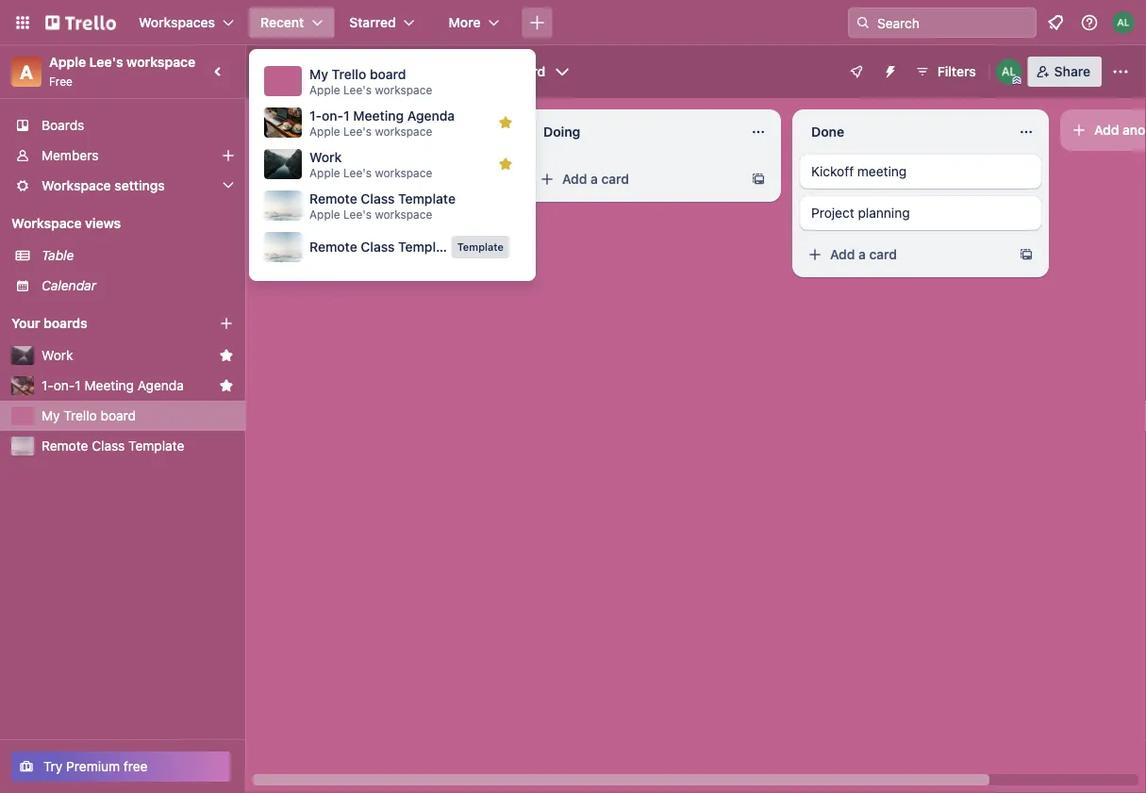 Task type: vqa. For each thing, say whether or not it's contained in the screenshot.
Apple in Work Apple Lee's workspace
yes



Task type: describe. For each thing, give the bounding box(es) containing it.
lee's inside my trello board apple lee's workspace
[[344, 83, 372, 96]]

remote class template link
[[42, 437, 234, 456]]

members
[[42, 148, 99, 163]]

a for done
[[859, 247, 866, 262]]

create board or workspace image
[[528, 13, 547, 32]]

your boards
[[11, 316, 87, 331]]

work for work apple lee's workspace
[[310, 150, 342, 165]]

0 horizontal spatial add a card
[[294, 171, 362, 187]]

trello down 1-on-1 meeting agenda
[[64, 408, 97, 424]]

workspace inside apple lee's workspace free
[[127, 54, 196, 70]]

workspace navigation collapse icon image
[[206, 59, 232, 85]]

kickoff meeting link
[[812, 162, 1031, 181]]

recent
[[261, 15, 304, 30]]

my inside my trello board link
[[42, 408, 60, 424]]

1-on-1 meeting agenda button
[[42, 377, 211, 395]]

1 for 1-on-1 meeting agenda apple lee's workspace
[[344, 108, 350, 124]]

apple lee (applelee29) image
[[1113, 11, 1135, 34]]

doing
[[544, 124, 581, 140]]

2 create from template… image from the left
[[751, 172, 766, 187]]

agenda for 1-on-1 meeting agenda
[[138, 378, 184, 394]]

starred
[[349, 15, 396, 30]]

try
[[43, 759, 63, 775]]

add board image
[[219, 316, 234, 331]]

open information menu image
[[1081, 13, 1099, 32]]

try premium free button
[[11, 752, 230, 782]]

show menu image
[[1112, 62, 1131, 81]]

add anot
[[1095, 122, 1147, 138]]

add for the leftmost add a card button
[[294, 171, 319, 187]]

remote for remote class template template
[[310, 239, 357, 255]]

add a card button for done
[[800, 240, 1012, 270]]

a
[[20, 60, 33, 83]]

more
[[449, 15, 481, 30]]

menu containing my trello board
[[260, 60, 525, 270]]

remote for remote class template
[[42, 438, 88, 454]]

on- for 1-on-1 meeting agenda apple lee's workspace
[[322, 108, 344, 124]]

share button
[[1028, 57, 1102, 87]]

calendar
[[42, 278, 96, 294]]

class for remote class template apple lee's workspace
[[361, 191, 395, 207]]

remote class template apple lee's workspace
[[310, 191, 456, 221]]

Board name text field
[[260, 57, 405, 87]]

your boards with 4 items element
[[11, 312, 191, 335]]

remote class template template
[[310, 239, 504, 255]]

0 horizontal spatial add a card button
[[264, 164, 476, 194]]

workspaces button
[[127, 8, 245, 38]]

project planning link
[[812, 204, 1031, 223]]

meeting for 1-on-1 meeting agenda apple lee's workspace
[[353, 108, 404, 124]]

Doing text field
[[532, 117, 740, 147]]

remote for remote class template apple lee's workspace
[[310, 191, 357, 207]]

1-on-1 meeting agenda apple lee's workspace
[[310, 108, 455, 138]]

settings
[[114, 178, 165, 193]]

agenda for 1-on-1 meeting agenda apple lee's workspace
[[408, 108, 455, 124]]

workspace for workspace views
[[11, 216, 82, 231]]

workspaces
[[139, 15, 215, 30]]

search image
[[856, 15, 871, 30]]

starred button
[[338, 8, 426, 38]]

premium
[[66, 759, 120, 775]]

board button
[[477, 57, 578, 87]]

table
[[42, 248, 74, 263]]

apple inside 1-on-1 meeting agenda apple lee's workspace
[[310, 125, 340, 138]]

workspace inside remote class template apple lee's workspace
[[375, 208, 432, 221]]

done
[[812, 124, 845, 140]]

work apple lee's workspace
[[310, 150, 432, 179]]

1- for 1-on-1 meeting agenda apple lee's workspace
[[310, 108, 322, 124]]

add a card button for doing
[[532, 164, 744, 194]]

primary element
[[0, 0, 1147, 45]]

a link
[[11, 57, 42, 87]]

my trello board apple lee's workspace
[[310, 67, 432, 96]]

add for done add a card button
[[830, 247, 855, 262]]

board inside text box
[[348, 61, 395, 82]]

lee's inside remote class template apple lee's workspace
[[344, 208, 372, 221]]

project
[[812, 205, 855, 221]]

free
[[124, 759, 148, 775]]

template for remote class template apple lee's workspace
[[398, 191, 456, 207]]

apple inside apple lee's workspace free
[[49, 54, 86, 70]]

my trello board inside board name text box
[[270, 61, 395, 82]]

template for remote class template template
[[398, 239, 456, 255]]

kickoff
[[812, 164, 854, 179]]

0 horizontal spatial a
[[323, 171, 330, 187]]

card for done
[[870, 247, 898, 262]]

apple inside remote class template apple lee's workspace
[[310, 208, 340, 221]]

meeting for 1-on-1 meeting agenda
[[84, 378, 134, 394]]

add for doing's add a card button
[[562, 171, 587, 187]]

boards
[[42, 117, 84, 133]]

workspace inside work apple lee's workspace
[[375, 166, 432, 179]]



Task type: locate. For each thing, give the bounding box(es) containing it.
lee's inside work apple lee's workspace
[[344, 166, 372, 179]]

0 horizontal spatial card
[[334, 171, 362, 187]]

card up remote class template apple lee's workspace
[[334, 171, 362, 187]]

2 horizontal spatial add a card button
[[800, 240, 1012, 270]]

card for doing
[[602, 171, 630, 187]]

remote down work apple lee's workspace
[[310, 191, 357, 207]]

apple inside my trello board apple lee's workspace
[[310, 83, 340, 96]]

0 vertical spatial meeting
[[353, 108, 404, 124]]

agenda down star or unstar board icon
[[408, 108, 455, 124]]

trello inside board name text box
[[298, 61, 344, 82]]

my down "recent"
[[270, 61, 295, 82]]

agenda inside button
[[138, 378, 184, 394]]

lee's
[[89, 54, 123, 70], [344, 83, 372, 96], [344, 125, 372, 138], [344, 166, 372, 179], [344, 208, 372, 221]]

1 horizontal spatial create from template… image
[[751, 172, 766, 187]]

apple lee's workspace free
[[49, 54, 196, 88]]

lee's up remote class template apple lee's workspace
[[344, 166, 372, 179]]

0 vertical spatial my trello board
[[270, 61, 395, 82]]

0 horizontal spatial meeting
[[84, 378, 134, 394]]

apple down work apple lee's workspace
[[310, 208, 340, 221]]

Done text field
[[800, 117, 1008, 147]]

template inside remote class template apple lee's workspace
[[398, 191, 456, 207]]

work down your boards on the top left of the page
[[42, 348, 73, 363]]

class down remote class template apple lee's workspace
[[361, 239, 395, 255]]

0 vertical spatial 1-
[[310, 108, 322, 124]]

workspace settings
[[42, 178, 165, 193]]

1 horizontal spatial 1
[[344, 108, 350, 124]]

recent button
[[249, 8, 334, 38]]

workspace down members
[[42, 178, 111, 193]]

my inside my trello board apple lee's workspace
[[310, 67, 328, 82]]

remote inside remote class template apple lee's workspace
[[310, 191, 357, 207]]

a up remote class template apple lee's workspace
[[323, 171, 330, 187]]

on- down boards on the top left of the page
[[54, 378, 75, 394]]

views
[[85, 216, 121, 231]]

workspace for workspace settings
[[42, 178, 111, 193]]

1 horizontal spatial add a card
[[562, 171, 630, 187]]

2 horizontal spatial my
[[310, 67, 328, 82]]

card down doing text box on the top of the page
[[602, 171, 630, 187]]

0 horizontal spatial my
[[42, 408, 60, 424]]

add left the anot
[[1095, 122, 1120, 138]]

agenda
[[408, 108, 455, 124], [138, 378, 184, 394]]

2 horizontal spatial card
[[870, 247, 898, 262]]

0 horizontal spatial 1-
[[42, 378, 54, 394]]

1- down your boards on the top left of the page
[[42, 378, 54, 394]]

0 horizontal spatial agenda
[[138, 378, 184, 394]]

1 vertical spatial 1-
[[42, 378, 54, 394]]

1 horizontal spatial 1-
[[310, 108, 322, 124]]

1 horizontal spatial work
[[310, 150, 342, 165]]

1-on-1 meeting agenda
[[42, 378, 184, 394]]

1 create from template… image from the left
[[483, 172, 498, 187]]

share
[[1055, 64, 1091, 79]]

my down recent dropdown button
[[310, 67, 328, 82]]

apple inside work apple lee's workspace
[[310, 166, 340, 179]]

1 horizontal spatial on-
[[322, 108, 344, 124]]

template
[[398, 191, 456, 207], [398, 239, 456, 255], [457, 241, 504, 253], [128, 438, 184, 454]]

1 horizontal spatial a
[[591, 171, 598, 187]]

work inside work apple lee's workspace
[[310, 150, 342, 165]]

filters
[[938, 64, 976, 79]]

add for add anot button
[[1095, 122, 1120, 138]]

1 horizontal spatial card
[[602, 171, 630, 187]]

1 horizontal spatial my trello board
[[270, 61, 395, 82]]

meeting down my trello board apple lee's workspace
[[353, 108, 404, 124]]

workspace views
[[11, 216, 121, 231]]

back to home image
[[45, 8, 116, 38]]

board
[[348, 61, 395, 82], [370, 67, 406, 82], [101, 408, 136, 424]]

add a card down the doing
[[562, 171, 630, 187]]

1 for 1-on-1 meeting agenda
[[75, 378, 81, 394]]

class for remote class template
[[92, 438, 125, 454]]

starred icon image
[[498, 115, 513, 130], [498, 157, 513, 172], [219, 348, 234, 363], [219, 378, 234, 394]]

workspace inside popup button
[[42, 178, 111, 193]]

add down the doing
[[562, 171, 587, 187]]

class
[[361, 191, 395, 207], [361, 239, 395, 255], [92, 438, 125, 454]]

my trello board
[[270, 61, 395, 82], [42, 408, 136, 424]]

1 horizontal spatial meeting
[[353, 108, 404, 124]]

1 vertical spatial my trello board
[[42, 408, 136, 424]]

meeting down work button
[[84, 378, 134, 394]]

my trello board link
[[42, 407, 234, 426]]

1 inside 1-on-1 meeting agenda apple lee's workspace
[[344, 108, 350, 124]]

board left star or unstar board icon
[[370, 67, 406, 82]]

template for remote class template
[[128, 438, 184, 454]]

star or unstar board image
[[416, 64, 431, 79]]

1
[[344, 108, 350, 124], [75, 378, 81, 394]]

table link
[[42, 246, 234, 265]]

template inside remote class template template
[[457, 241, 504, 253]]

remote class template
[[42, 438, 184, 454]]

a
[[323, 171, 330, 187], [591, 171, 598, 187], [859, 247, 866, 262]]

board
[[509, 64, 546, 79]]

apple up work apple lee's workspace
[[310, 125, 340, 138]]

add anot button
[[1061, 109, 1147, 151]]

a for doing
[[591, 171, 598, 187]]

class down work apple lee's workspace
[[361, 191, 395, 207]]

calendar link
[[42, 277, 234, 295]]

board up remote class template
[[101, 408, 136, 424]]

2 vertical spatial class
[[92, 438, 125, 454]]

menu
[[260, 60, 525, 270]]

my trello board down 1-on-1 meeting agenda
[[42, 408, 136, 424]]

1-
[[310, 108, 322, 124], [42, 378, 54, 394]]

apple up remote class template apple lee's workspace
[[310, 166, 340, 179]]

my inside board name text box
[[270, 61, 295, 82]]

boards link
[[0, 110, 245, 141]]

lee's down back to home image
[[89, 54, 123, 70]]

this member is an admin of this board. image
[[1013, 76, 1022, 85]]

on- inside 1-on-1 meeting agenda apple lee's workspace
[[322, 108, 344, 124]]

1- inside 1-on-1 meeting agenda apple lee's workspace
[[310, 108, 322, 124]]

more button
[[438, 8, 511, 38]]

add a card
[[294, 171, 362, 187], [562, 171, 630, 187], [830, 247, 898, 262]]

0 horizontal spatial 1
[[75, 378, 81, 394]]

add a card for done
[[830, 247, 898, 262]]

trello inside my trello board apple lee's workspace
[[332, 67, 366, 82]]

0 notifications image
[[1045, 11, 1067, 34]]

remote
[[310, 191, 357, 207], [310, 239, 357, 255], [42, 438, 88, 454]]

boards
[[43, 316, 87, 331]]

card down planning
[[870, 247, 898, 262]]

remote down remote class template apple lee's workspace
[[310, 239, 357, 255]]

work inside button
[[42, 348, 73, 363]]

a down doing text box on the top of the page
[[591, 171, 598, 187]]

on-
[[322, 108, 344, 124], [54, 378, 75, 394]]

workspace
[[42, 178, 111, 193], [11, 216, 82, 231]]

trello
[[298, 61, 344, 82], [332, 67, 366, 82], [64, 408, 97, 424]]

board down starred
[[348, 61, 395, 82]]

add down project
[[830, 247, 855, 262]]

apple
[[49, 54, 86, 70], [310, 83, 340, 96], [310, 125, 340, 138], [310, 166, 340, 179], [310, 208, 340, 221]]

lee's up work apple lee's workspace
[[344, 125, 372, 138]]

filters button
[[910, 57, 982, 87]]

add a card down project planning
[[830, 247, 898, 262]]

free
[[49, 75, 73, 88]]

0 horizontal spatial on-
[[54, 378, 75, 394]]

meeting inside button
[[84, 378, 134, 394]]

board inside my trello board apple lee's workspace
[[370, 67, 406, 82]]

1- for 1-on-1 meeting agenda
[[42, 378, 54, 394]]

class down my trello board link
[[92, 438, 125, 454]]

0 horizontal spatial my trello board
[[42, 408, 136, 424]]

2 vertical spatial remote
[[42, 438, 88, 454]]

class for remote class template template
[[361, 239, 395, 255]]

1- down board name text box
[[310, 108, 322, 124]]

0 vertical spatial work
[[310, 150, 342, 165]]

add a card button down project planning link
[[800, 240, 1012, 270]]

1 horizontal spatial add a card button
[[532, 164, 744, 194]]

1 vertical spatial remote
[[310, 239, 357, 255]]

workspace up work apple lee's workspace
[[375, 125, 432, 138]]

0 vertical spatial remote
[[310, 191, 357, 207]]

planning
[[858, 205, 910, 221]]

create from template… image
[[1019, 247, 1034, 262]]

add a card button down doing text box on the top of the page
[[532, 164, 744, 194]]

agenda inside 1-on-1 meeting agenda apple lee's workspace
[[408, 108, 455, 124]]

try premium free
[[43, 759, 148, 775]]

1 down work button
[[75, 378, 81, 394]]

card
[[334, 171, 362, 187], [602, 171, 630, 187], [870, 247, 898, 262]]

lee's down work apple lee's workspace
[[344, 208, 372, 221]]

anot
[[1123, 122, 1147, 138]]

lee's up 1-on-1 meeting agenda apple lee's workspace
[[344, 83, 372, 96]]

workspace up 'table'
[[11, 216, 82, 231]]

1 vertical spatial work
[[42, 348, 73, 363]]

0 horizontal spatial work
[[42, 348, 73, 363]]

on- for 1-on-1 meeting agenda
[[54, 378, 75, 394]]

1 horizontal spatial agenda
[[408, 108, 455, 124]]

workspace inside my trello board apple lee's workspace
[[375, 83, 432, 96]]

Search field
[[871, 8, 1036, 37]]

2 horizontal spatial a
[[859, 247, 866, 262]]

meeting
[[353, 108, 404, 124], [84, 378, 134, 394]]

my down 1-on-1 meeting agenda
[[42, 408, 60, 424]]

template inside remote class template link
[[128, 438, 184, 454]]

1 vertical spatial workspace
[[11, 216, 82, 231]]

add a card button down 1-on-1 meeting agenda apple lee's workspace
[[264, 164, 476, 194]]

add
[[1095, 122, 1120, 138], [294, 171, 319, 187], [562, 171, 587, 187], [830, 247, 855, 262]]

workspace down workspaces
[[127, 54, 196, 70]]

workspace
[[127, 54, 196, 70], [375, 83, 432, 96], [375, 125, 432, 138], [375, 166, 432, 179], [375, 208, 432, 221]]

lee's inside apple lee's workspace free
[[89, 54, 123, 70]]

apple up the free on the left
[[49, 54, 86, 70]]

1 vertical spatial 1
[[75, 378, 81, 394]]

trello down recent dropdown button
[[298, 61, 344, 82]]

0 vertical spatial agenda
[[408, 108, 455, 124]]

apple lee (applelee29) image
[[996, 59, 1023, 85]]

my trello board down starred
[[270, 61, 395, 82]]

lee's inside 1-on-1 meeting agenda apple lee's workspace
[[344, 125, 372, 138]]

workspace up remote class template apple lee's workspace
[[375, 166, 432, 179]]

0 vertical spatial on-
[[322, 108, 344, 124]]

add a card button
[[264, 164, 476, 194], [532, 164, 744, 194], [800, 240, 1012, 270]]

automation image
[[876, 57, 902, 83]]

apple up 1-on-1 meeting agenda apple lee's workspace
[[310, 83, 340, 96]]

workspace inside 1-on-1 meeting agenda apple lee's workspace
[[375, 125, 432, 138]]

0 vertical spatial class
[[361, 191, 395, 207]]

workspace up remote class template template
[[375, 208, 432, 221]]

on- down board name text box
[[322, 108, 344, 124]]

1- inside button
[[42, 378, 54, 394]]

meeting
[[858, 164, 907, 179]]

add a card for doing
[[562, 171, 630, 187]]

0 horizontal spatial create from template… image
[[483, 172, 498, 187]]

a down project planning
[[859, 247, 866, 262]]

work for work
[[42, 348, 73, 363]]

workspace down star or unstar board icon
[[375, 83, 432, 96]]

1 horizontal spatial my
[[270, 61, 295, 82]]

meeting inside 1-on-1 meeting agenda apple lee's workspace
[[353, 108, 404, 124]]

add up remote class template apple lee's workspace
[[294, 171, 319, 187]]

create from template… image
[[483, 172, 498, 187], [751, 172, 766, 187]]

work button
[[42, 346, 211, 365]]

power ups image
[[849, 64, 864, 79]]

1 vertical spatial agenda
[[138, 378, 184, 394]]

1 down my trello board apple lee's workspace
[[344, 108, 350, 124]]

add a card up remote class template apple lee's workspace
[[294, 171, 362, 187]]

project planning
[[812, 205, 910, 221]]

class inside remote class template apple lee's workspace
[[361, 191, 395, 207]]

0 vertical spatial workspace
[[42, 178, 111, 193]]

1 inside 1-on-1 meeting agenda button
[[75, 378, 81, 394]]

apple lee's workspace link
[[49, 54, 196, 70]]

your
[[11, 316, 40, 331]]

work
[[310, 150, 342, 165], [42, 348, 73, 363]]

trello down starred
[[332, 67, 366, 82]]

0 vertical spatial 1
[[344, 108, 350, 124]]

kickoff meeting
[[812, 164, 907, 179]]

2 horizontal spatial add a card
[[830, 247, 898, 262]]

1 vertical spatial meeting
[[84, 378, 134, 394]]

1 vertical spatial class
[[361, 239, 395, 255]]

my
[[270, 61, 295, 82], [310, 67, 328, 82], [42, 408, 60, 424]]

members link
[[0, 141, 245, 171]]

on- inside button
[[54, 378, 75, 394]]

remote down 1-on-1 meeting agenda
[[42, 438, 88, 454]]

work down 1-on-1 meeting agenda apple lee's workspace
[[310, 150, 342, 165]]

1 vertical spatial on-
[[54, 378, 75, 394]]

agenda up my trello board link
[[138, 378, 184, 394]]

workspace settings button
[[0, 171, 245, 201]]



